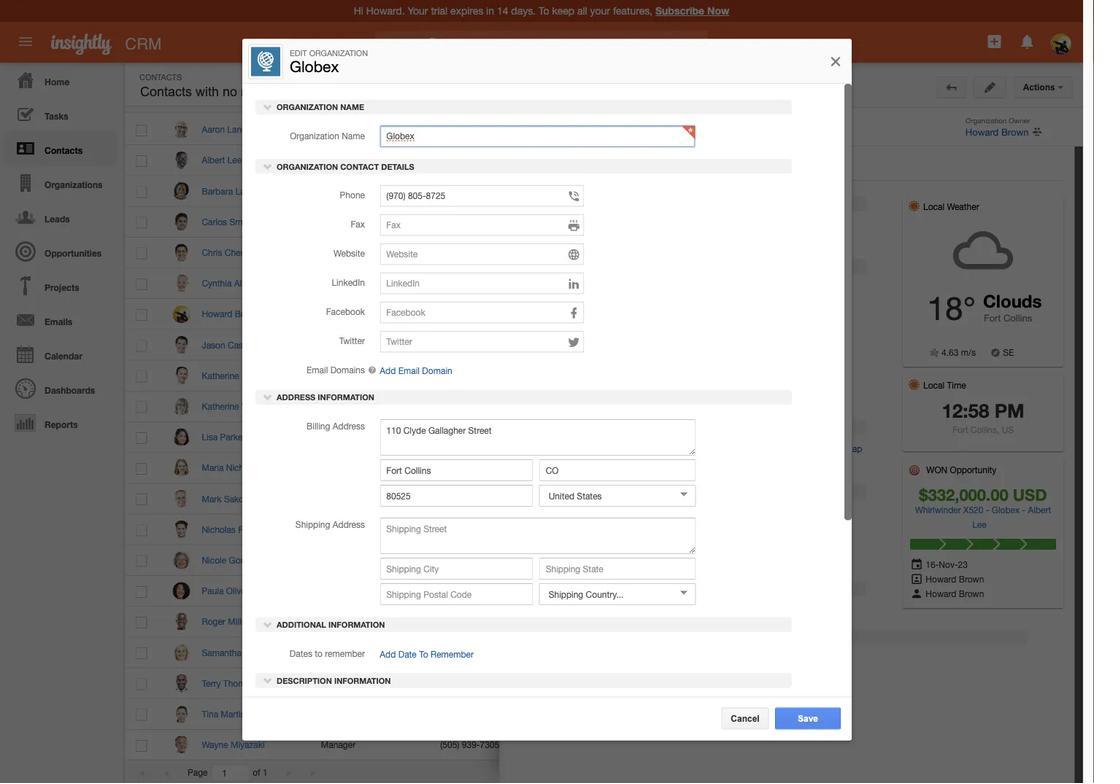 Task type: locate. For each thing, give the bounding box(es) containing it.
1 vertical spatial website
[[334, 249, 365, 259]]

miyazaki
[[231, 740, 265, 751]]

(970) inside cell
[[440, 155, 459, 165]]

0 vertical spatial 805-
[[539, 126, 558, 138]]

dates left coo
[[290, 649, 312, 659]]

to inside globex dialog
[[315, 649, 323, 659]]

3 chevron down image from the top
[[263, 620, 273, 630]]

finance
[[321, 556, 352, 566]]

nicholas flores
[[202, 525, 262, 535]]

fort inside 18° clouds fort collins
[[984, 312, 1001, 324]]

cmo cell
[[310, 115, 429, 145]]

Phone text field
[[380, 185, 584, 207]]

pm up us
[[995, 400, 1024, 422]]

1 vertical spatial change
[[646, 509, 677, 519]]

add email domain link
[[380, 366, 452, 376]]

1 horizontal spatial howard brown link
[[966, 126, 1029, 138]]

row containing nicole gomez
[[125, 546, 860, 577]]

Shipping City text field
[[380, 558, 533, 580]]

cynthia
[[202, 278, 232, 289]]

805- inside cell
[[462, 155, 480, 165]]

(970) up (419)
[[440, 155, 459, 165]]

navigation
[[0, 63, 117, 440]]

(852) 26765046 cell
[[429, 669, 548, 700]]

wright
[[244, 648, 269, 658]]

1 vertical spatial description
[[582, 606, 627, 617]]

domains down "jcastillo@jakubowski.com" cell at the top right
[[592, 395, 627, 405]]

1 vertical spatial fort
[[952, 425, 968, 435]]

1 horizontal spatial 23
[[914, 231, 924, 241]]

nov- up contact tags on the right of page
[[895, 231, 914, 241]]

0 horizontal spatial to
[[315, 649, 323, 659]]

(714) 324-9472
[[440, 556, 499, 566]]

organization contact details up vp of sales
[[274, 162, 414, 172]]

collins, inside 12:58 pm fort collins, us
[[971, 425, 999, 435]]

jason castillo
[[202, 340, 257, 350]]

dates inside globex dialog
[[290, 649, 312, 659]]

pm inside 16-nov-23 1:35 pm date of next activity date of last activity
[[706, 528, 719, 538]]

8 row from the top
[[125, 299, 860, 330]]

2 add from the top
[[380, 649, 396, 660]]

email domains down "jcastillo@jakubowski.com" cell at the top right
[[569, 395, 627, 405]]

lang
[[227, 124, 247, 135]]

0 horizontal spatial albert
[[202, 155, 225, 165]]

shipping
[[558, 460, 592, 470], [296, 520, 330, 530]]

property manager for chen
[[321, 248, 391, 258]]

16- up contact tags on the right of page
[[882, 231, 895, 241]]

activity right last
[[598, 560, 627, 570]]

facility manager cell
[[310, 145, 429, 176], [310, 515, 429, 546]]

(078) 1623-4369 cell
[[429, 577, 548, 607]]

1 vertical spatial text field image
[[567, 306, 581, 321]]

0 vertical spatial organization contact details
[[274, 162, 414, 172]]

chevron down image up the wright
[[263, 620, 273, 630]]

date inside globex dialog
[[398, 649, 417, 660]]

2 change from the top
[[646, 509, 677, 519]]

(34)
[[440, 371, 455, 381]]

dates to remember for change
[[552, 509, 627, 519]]

16- left 1:35 on the right bottom
[[642, 528, 655, 538]]

news link
[[665, 158, 706, 180]]

dates to remember for add date to remember
[[290, 649, 365, 659]]

1 local from the top
[[923, 201, 945, 212]]

23 left 1:35 on the right bottom
[[674, 528, 684, 538]]

director up billing address
[[321, 402, 352, 412]]

change link up 16-nov-23 1:35 pm date of next activity date of last activity
[[642, 507, 677, 522]]

6 follow image from the top
[[798, 493, 812, 507]]

contacts for import contacts and notes
[[910, 171, 946, 181]]

1 horizontal spatial to
[[577, 509, 585, 519]]

phone up the (65)
[[440, 94, 466, 104]]

1623-
[[462, 586, 485, 597]]

2 property manager cell from the top
[[310, 269, 429, 299]]

follow image
[[605, 83, 619, 97], [798, 123, 812, 137], [798, 154, 812, 168], [798, 308, 812, 322], [798, 339, 812, 353], [798, 401, 812, 414], [798, 431, 812, 445], [798, 462, 812, 476], [798, 524, 812, 538], [798, 555, 812, 568], [798, 678, 812, 692], [798, 739, 812, 753]]

2 facility from the top
[[321, 525, 348, 535]]

change up clyde
[[646, 395, 677, 405]]

1 horizontal spatial 8725
[[558, 126, 579, 138]]

shipping inside globex dialog
[[296, 520, 330, 530]]

80525,
[[819, 444, 846, 454]]

fort down 12:58
[[952, 425, 968, 435]]

row
[[125, 85, 859, 113], [125, 115, 860, 145], [125, 145, 860, 176], [125, 176, 860, 207], [125, 207, 860, 238], [125, 238, 860, 269], [125, 269, 860, 299], [125, 299, 860, 330], [125, 330, 860, 361], [125, 361, 860, 392], [125, 392, 860, 423], [125, 423, 860, 453], [125, 453, 860, 484], [125, 484, 860, 515], [125, 515, 860, 546], [125, 546, 860, 577], [125, 577, 860, 607], [125, 607, 860, 638], [125, 638, 860, 669], [125, 669, 860, 700], [125, 731, 860, 761]]

0 vertical spatial notes
[[966, 171, 989, 181]]

facility up finance
[[321, 525, 348, 535]]

18 row from the top
[[125, 607, 860, 638]]

follow image for carlossmith@warbucks.com
[[798, 216, 812, 230]]

m/s
[[961, 348, 976, 358]]

19 row from the top
[[125, 638, 860, 669]]

director cell for (852) 26765046
[[310, 669, 429, 700]]

1 follow image from the top
[[798, 185, 812, 199]]

follow image for ben.nelson1980@gmail.com
[[798, 308, 812, 322]]

0 vertical spatial details
[[381, 162, 414, 172]]

3 director cell from the top
[[310, 669, 429, 700]]

1 vertical spatial pm
[[706, 528, 719, 538]]

1 vertical spatial 23
[[674, 528, 684, 538]]

date left next
[[547, 544, 565, 554]]

facility manager cell for (970)
[[310, 145, 429, 176]]

property up facebook
[[321, 278, 354, 289]]

description down coo
[[277, 677, 332, 686]]

notes up weather
[[966, 171, 989, 181]]

contact down 16-nov-23 import link
[[869, 249, 908, 258]]

0 horizontal spatial (970)
[[440, 155, 459, 165]]

address up billing
[[277, 393, 315, 403]]

dates to remember inside globex dialog
[[290, 649, 365, 659]]

Fax text field
[[380, 214, 584, 236]]

2 row from the top
[[125, 115, 860, 145]]

name right cmo
[[342, 131, 365, 141]]

0 horizontal spatial website
[[334, 249, 365, 259]]

of inside director of recruiting cell
[[354, 586, 362, 597]]

8 follow image from the top
[[798, 616, 812, 630]]

2 manager cell from the top
[[310, 361, 429, 392]]

contacts left with
[[140, 84, 192, 99]]

row group
[[125, 115, 860, 761]]

contact right new
[[989, 79, 1022, 89]]

1 vertical spatial additional
[[277, 621, 326, 630]]

2 chevron down image from the top
[[263, 392, 273, 403]]

add date to remember link
[[380, 649, 474, 660]]

change for dates to remember
[[646, 509, 677, 519]]

1 facility from the top
[[321, 155, 348, 165]]

10 row from the top
[[125, 361, 860, 392]]

8725 down (65) 64367228 cell
[[480, 155, 499, 165]]

7305
[[480, 740, 499, 751]]

23 inside 16-nov-23 1:35 pm date of next activity date of last activity
[[674, 528, 684, 538]]

of right vp
[[334, 186, 342, 196]]

howard down cynthia
[[202, 309, 232, 319]]

chevron down image
[[263, 102, 273, 112], [263, 392, 273, 403], [263, 620, 273, 630], [263, 676, 273, 686]]

(419) 176-2116 cell
[[429, 176, 548, 207]]

organization name down the title
[[290, 131, 365, 141]]

4 follow image from the top
[[798, 277, 812, 291]]

carlossmith@warbucks.com
[[560, 217, 669, 227]]

row containing maria nichols
[[125, 453, 860, 484]]

page
[[188, 768, 208, 779]]

1 vertical spatial activity
[[598, 544, 627, 554]]

director cell down coo
[[310, 669, 429, 700]]

albert
[[202, 155, 225, 165], [1028, 505, 1051, 515]]

8725 inside cell
[[480, 155, 499, 165]]

navigation containing home
[[0, 63, 117, 440]]

follow image
[[798, 185, 812, 199], [798, 216, 812, 230], [798, 247, 812, 260], [798, 277, 812, 291], [798, 370, 812, 384], [798, 493, 812, 507], [798, 585, 812, 599], [798, 616, 812, 630], [798, 647, 812, 661], [798, 709, 812, 722]]

2 vertical spatial phone
[[340, 190, 365, 200]]

website up linkedin
[[334, 249, 365, 259]]

organization up 'website field' "image" at the top of the page
[[552, 237, 601, 247]]

0 vertical spatial albert
[[202, 155, 225, 165]]

0 vertical spatial 8725
[[558, 126, 579, 138]]

805- up 176-
[[462, 155, 480, 165]]

fort left collins
[[984, 312, 1001, 324]]

details up vp of sales cell
[[381, 162, 414, 172]]

0 vertical spatial fort
[[984, 312, 1001, 324]]

2 horizontal spatial phone
[[515, 116, 536, 124]]

0 vertical spatial howard brown
[[202, 309, 260, 319]]

domains for edit organization
[[330, 365, 365, 376]]

howard brown link down owner
[[966, 126, 1029, 138]]

1 horizontal spatial import
[[926, 231, 952, 241]]

6 row from the top
[[125, 238, 860, 269]]

albert down aaron
[[202, 155, 225, 165]]

responsible user image
[[910, 574, 923, 585]]

2 vertical spatial date
[[398, 649, 417, 660]]

(206) 499-1861 cell
[[429, 607, 548, 638]]

collins
[[1004, 312, 1032, 324]]

(81)
[[440, 648, 455, 658]]

chen
[[225, 248, 245, 258]]

1 vertical spatial facility manager cell
[[310, 515, 429, 546]]

21 row from the top
[[125, 731, 860, 761]]

facility down cmo
[[321, 155, 348, 165]]

1 chevron down image from the top
[[263, 102, 273, 112]]

website down record permissions image
[[628, 116, 654, 124]]

2 property manager from the top
[[321, 278, 391, 289]]

2 facility manager cell from the top
[[310, 515, 429, 546]]

1 vertical spatial change link
[[642, 507, 677, 522]]

1 facility manager cell from the top
[[310, 145, 429, 176]]

additional information up coo
[[274, 621, 385, 630]]

0 vertical spatial pm
[[995, 400, 1024, 422]]

7 row from the top
[[125, 269, 860, 299]]

None checkbox
[[136, 125, 147, 136], [136, 156, 147, 167], [136, 186, 147, 198], [136, 310, 147, 321], [136, 402, 147, 414], [136, 464, 147, 475], [136, 648, 147, 660], [136, 679, 147, 691], [136, 710, 147, 722], [136, 741, 147, 752], [136, 125, 147, 136], [136, 156, 147, 167], [136, 186, 147, 198], [136, 310, 147, 321], [136, 402, 147, 414], [136, 464, 147, 475], [136, 648, 147, 660], [136, 679, 147, 691], [136, 710, 147, 722], [136, 741, 147, 752]]

finance director cell
[[310, 546, 429, 577]]

Facebook text field
[[380, 302, 584, 324]]

blane@jakubowski.com cell
[[548, 176, 668, 207]]

organization inside 'organization owner howard brown'
[[966, 116, 1007, 124]]

Search this list... text field
[[626, 73, 790, 95]]

follow image for marksakda@ocair.com
[[798, 493, 812, 507]]

row containing paula oliver
[[125, 577, 860, 607]]

crm
[[125, 34, 162, 53]]

description information down coo
[[274, 677, 391, 686]]

0 horizontal spatial pm
[[706, 528, 719, 538]]

3 manager cell from the top
[[310, 731, 429, 761]]

sample_data for terry@globex.com
[[682, 680, 724, 688]]

globex up last
[[290, 57, 339, 75]]

barbara lane link
[[202, 186, 262, 196]]

tags
[[898, 293, 916, 303]]

14 row from the top
[[125, 484, 860, 515]]

save button
[[775, 708, 841, 730]]

(970) inside phone (970) 805-8725
[[515, 126, 536, 138]]

leads link
[[4, 200, 117, 234]]

of left recruiting
[[354, 586, 362, 597]]

0 horizontal spatial globex
[[290, 57, 339, 75]]

text field image for facebook
[[567, 306, 581, 321]]

shipping up 'marksakda@ocair.com'
[[558, 460, 592, 470]]

nov- right actual close date icon
[[939, 560, 958, 570]]

new contact
[[969, 79, 1022, 89]]

266-
[[462, 432, 480, 443]]

1 add from the top
[[380, 366, 396, 376]]

2 text field image from the top
[[567, 306, 581, 321]]

text field image
[[567, 277, 581, 292], [567, 306, 581, 321], [567, 335, 581, 350]]

2 change link from the top
[[642, 507, 677, 522]]

0 vertical spatial collins,
[[971, 425, 999, 435]]

1 change from the top
[[646, 395, 677, 405]]

name down days
[[340, 102, 364, 112]]

reports
[[45, 420, 78, 430]]

shipping address inside globex dialog
[[296, 520, 365, 530]]

0 horizontal spatial 16-
[[642, 528, 655, 538]]

3583
[[480, 432, 499, 443]]

0 vertical spatial facility manager cell
[[310, 145, 429, 176]]

albert inside row
[[202, 155, 225, 165]]

of left next
[[568, 544, 575, 554]]

row containing lisa parker
[[125, 423, 860, 453]]

805- inside phone (970) 805-8725
[[539, 126, 558, 138]]

0 vertical spatial katherine
[[202, 371, 239, 381]]

1 vertical spatial shipping address
[[296, 520, 365, 530]]

0 horizontal spatial phone
[[340, 190, 365, 200]]

(970) 805-8725 cell
[[429, 145, 548, 176]]

row containing aaron lang
[[125, 115, 860, 145]]

1 manager cell from the top
[[310, 330, 429, 361]]

1 vertical spatial additional information
[[274, 621, 385, 630]]

globex inside edit organization globex
[[290, 57, 339, 75]]

facility for lee
[[321, 155, 348, 165]]

1 facility manager from the top
[[321, 155, 385, 165]]

contacts up export contacts and notes link
[[910, 171, 946, 181]]

weather
[[947, 201, 979, 212]]

row containing katherine reyes
[[125, 361, 860, 392]]

director down coo
[[321, 679, 352, 689]]

0 vertical spatial phone
[[440, 94, 466, 104]]

12 row from the top
[[125, 423, 860, 453]]

2 director cell from the top
[[310, 607, 429, 638]]

row containing mark sakda
[[125, 484, 860, 515]]

chevron down image for address information
[[263, 392, 273, 403]]

remember for change
[[587, 509, 627, 519]]

0 vertical spatial and
[[948, 171, 964, 181]]

2 property from the top
[[321, 278, 354, 289]]

add for add date to remember
[[380, 649, 396, 660]]

organization contact details down chrisochen@kinggroup.com
[[534, 262, 674, 271]]

sample_data for marksakda@ocair.com
[[682, 495, 724, 504]]

howard inside 'organization owner howard brown'
[[966, 126, 999, 138]]

row containing terry thomas
[[125, 669, 860, 700]]

4 chevron down image from the top
[[263, 676, 273, 686]]

1 vertical spatial organization contact details
[[534, 262, 674, 271]]

edit
[[290, 49, 307, 58]]

emails link
[[4, 303, 117, 337]]

organization image
[[513, 71, 542, 100]]

row group containing aaron lang
[[125, 115, 860, 761]]

1 row from the top
[[125, 85, 859, 113]]

facility manager up 'sales'
[[321, 155, 385, 165]]

Search all data.... text field
[[420, 31, 707, 57]]

0 horizontal spatial email domains
[[307, 365, 365, 376]]

0 horizontal spatial lee
[[227, 155, 242, 165]]

0 horizontal spatial nov-
[[655, 528, 674, 538]]

smartmerge contacts
[[869, 110, 974, 120]]

Shipping State text field
[[539, 558, 696, 580]]

text field image for linkedin
[[567, 277, 581, 292]]

1 horizontal spatial phone
[[440, 94, 466, 104]]

follow image for aaron.lang@clampett.com
[[798, 123, 812, 137]]

1 vertical spatial phone
[[515, 116, 536, 124]]

whirlwinder
[[915, 505, 961, 515]]

tag
[[678, 94, 693, 104]]

1 notes from the top
[[966, 171, 989, 181]]

reyes
[[242, 371, 266, 381]]

follow image for wmiyazaki@warbucks.com
[[798, 739, 812, 753]]

(65) 64367228 cell
[[429, 115, 548, 145]]

10 follow image from the top
[[798, 709, 812, 722]]

4 row from the top
[[125, 176, 860, 207]]

lee down lang
[[227, 155, 242, 165]]

1 vertical spatial katherine
[[202, 402, 239, 412]]

actual close date image
[[910, 560, 923, 570]]

smith
[[229, 217, 252, 227]]

row containing howard brown
[[125, 299, 860, 330]]

to
[[419, 649, 428, 660]]

2 katherine from the top
[[202, 402, 239, 412]]

17 row from the top
[[125, 577, 860, 607]]

last
[[312, 84, 333, 99]]

notifications image
[[1019, 33, 1036, 50]]

parker
[[220, 432, 246, 443]]

1 vertical spatial to
[[315, 649, 323, 659]]

1 horizontal spatial lee
[[972, 520, 987, 530]]

Website text field
[[380, 243, 584, 265]]

nov- inside 16-nov-23 1:35 pm date of next activity date of last activity
[[655, 528, 674, 538]]

lee
[[227, 155, 242, 165], [972, 520, 987, 530]]

rogeramills@warbucks.com cell
[[548, 607, 668, 638]]

column header
[[786, 85, 823, 113]]

16- inside 16-nov-23 1:35 pm date of next activity date of last activity
[[642, 528, 655, 538]]

chevron down image down notes
[[263, 102, 273, 112]]

chrisochen@kinggroup.com
[[560, 248, 668, 258]]

9 row from the top
[[125, 330, 860, 361]]

contact up 'sales'
[[340, 162, 379, 172]]

nov- for 1:35
[[655, 528, 674, 538]]

dates down 'marksakda@ocair.com'
[[552, 509, 574, 519]]

callen@ocair.com
[[560, 278, 628, 289]]

0 vertical spatial facility
[[321, 155, 348, 165]]

5 row from the top
[[125, 207, 860, 238]]

follow image for albertlee@globex.com
[[798, 154, 812, 168]]

0 vertical spatial property manager
[[321, 248, 391, 258]]

1 property manager from the top
[[321, 248, 391, 258]]

1 change link from the top
[[642, 393, 677, 407]]

phone up organization name text field
[[515, 116, 536, 124]]

address
[[277, 393, 315, 403], [333, 421, 365, 431], [595, 460, 627, 470], [333, 520, 365, 530]]

2 horizontal spatial globex
[[992, 505, 1020, 515]]

1 vertical spatial add
[[380, 649, 396, 660]]

notes up imports
[[966, 191, 990, 201]]

remember down director of recruiting
[[325, 649, 365, 659]]

0 horizontal spatial -
[[986, 505, 989, 515]]

website inside globex dialog
[[334, 249, 365, 259]]

howard down contacts
[[966, 126, 999, 138]]

organization contact details inside globex dialog
[[274, 162, 414, 172]]

7 follow image from the top
[[798, 585, 812, 599]]

2 follow image from the top
[[798, 216, 812, 230]]

1 text field image from the top
[[567, 277, 581, 292]]

shipping address up finance
[[296, 520, 365, 530]]

globex
[[290, 57, 339, 75], [552, 81, 601, 99], [992, 505, 1020, 515]]

0 horizontal spatial domains
[[330, 365, 365, 376]]

manager cell
[[310, 330, 429, 361], [310, 361, 429, 392], [310, 731, 429, 761]]

(714) 324-9472 cell
[[429, 546, 548, 577]]

globex up phone (970) 805-8725
[[552, 81, 601, 99]]

2 horizontal spatial nov-
[[939, 560, 958, 570]]

remember inside globex dialog
[[325, 649, 365, 659]]

property manager cell
[[310, 238, 429, 269], [310, 269, 429, 299]]

nicholas flores link
[[202, 525, 269, 535]]

description
[[537, 585, 592, 594], [582, 606, 627, 617], [277, 677, 332, 686]]

dashboards
[[45, 385, 95, 396]]

brown inside 'organization owner howard brown'
[[1001, 126, 1029, 138]]

email domains inside globex dialog
[[307, 365, 365, 376]]

1 horizontal spatial fort
[[952, 425, 968, 435]]

kat.warren@clampett.com cell
[[548, 392, 668, 423]]

date left to
[[398, 649, 417, 660]]

street,
[[724, 444, 750, 454]]

contacts
[[930, 110, 974, 120]]

information
[[318, 393, 374, 403], [588, 488, 645, 497], [594, 585, 651, 594], [328, 621, 385, 630], [334, 677, 391, 686]]

1 horizontal spatial shipping address
[[558, 460, 627, 470]]

0 vertical spatial change
[[646, 395, 677, 405]]

local
[[923, 201, 945, 212], [923, 380, 945, 390]]

2 notes from the top
[[966, 191, 990, 201]]

phone field image
[[567, 219, 581, 233]]

9 follow image from the top
[[798, 647, 812, 661]]

vp of sales cell
[[310, 176, 429, 207]]

howard brown link up "jason castillo" link
[[202, 309, 267, 319]]

additional up coo
[[277, 621, 326, 630]]

and for export contacts and notes
[[948, 191, 964, 201]]

1 vertical spatial collins,
[[770, 444, 799, 454]]

ceo cell
[[310, 423, 429, 453]]

lee inside $332,000.00 usd whirlwinder x520 - globex - albert lee
[[972, 520, 987, 530]]

globex right x520
[[992, 505, 1020, 515]]

coo cell
[[310, 638, 429, 669]]

0 vertical spatial lee
[[227, 155, 242, 165]]

(34) 622050858
[[440, 371, 501, 381]]

your recent imports
[[869, 209, 967, 219]]

15 row from the top
[[125, 515, 860, 546]]

1 horizontal spatial shipping
[[558, 460, 592, 470]]

0 vertical spatial remember
[[587, 509, 627, 519]]

howard brown
[[202, 309, 260, 319], [923, 574, 984, 585], [923, 589, 984, 599]]

1 vertical spatial property manager
[[321, 278, 391, 289]]

3 text field image from the top
[[567, 335, 581, 350]]

Shipping Street text field
[[380, 518, 696, 555]]

(078)
[[440, 586, 459, 597]]

fort inside 12:58 pm fort collins, us
[[952, 425, 968, 435]]

albert right x520
[[1028, 505, 1051, 515]]

terry@globex.com cell
[[548, 669, 668, 700]]

add left domain
[[380, 366, 396, 376]]

chevron down image for additional information
[[263, 620, 273, 630]]

1 vertical spatial 805-
[[462, 155, 480, 165]]

2 vertical spatial director cell
[[310, 669, 429, 700]]

1 vertical spatial details
[[641, 262, 674, 271]]

1 vertical spatial 16-
[[642, 528, 655, 538]]

1 katherine from the top
[[202, 371, 239, 381]]

1 vertical spatial dates to remember
[[290, 649, 365, 659]]

add for add email domain
[[380, 366, 396, 376]]

facility manager cell up 'sales'
[[310, 145, 429, 176]]

organization name
[[274, 102, 364, 112], [290, 131, 365, 141], [534, 199, 624, 209], [552, 237, 627, 247]]

shipping address up 'marksakda@ocair.com'
[[558, 460, 627, 470]]

0 vertical spatial shipping
[[558, 460, 592, 470]]

1:35
[[686, 528, 703, 538]]

2 vertical spatial description
[[277, 677, 332, 686]]

row containing wayne miyazaki
[[125, 731, 860, 761]]

20 row from the top
[[125, 669, 860, 700]]

organization up 7
[[309, 49, 368, 58]]

1 vertical spatial director cell
[[310, 607, 429, 638]]

9472
[[480, 556, 499, 566]]

facility manager for (970)
[[321, 155, 385, 165]]

3 row from the top
[[125, 145, 860, 176]]

0 horizontal spatial fort
[[752, 444, 768, 454]]

sample_data inside the tina martin row
[[682, 711, 724, 719]]

smartmerge
[[869, 110, 927, 120]]

8725 up related
[[558, 126, 579, 138]]

activity up ngomez@cyberdyne.com
[[598, 544, 627, 554]]

contacts with no notes in the last 7 days button
[[136, 81, 379, 103]]

property manager cell down fax
[[310, 238, 429, 269]]

2 vertical spatial globex
[[992, 505, 1020, 515]]

0 vertical spatial shipping address
[[558, 460, 627, 470]]

16 row from the top
[[125, 546, 860, 577]]

follow image for terry@globex.com
[[798, 678, 812, 692]]

contacts
[[139, 72, 182, 82], [140, 84, 192, 99], [45, 145, 83, 155], [910, 171, 946, 181], [910, 191, 946, 201]]

change link up 110 on the bottom right of page
[[642, 393, 677, 407]]

cancel button
[[721, 708, 769, 730]]

director cell for (206) 499-1861
[[310, 607, 429, 638]]

3 follow image from the top
[[798, 247, 812, 260]]

ngomez@cyberdyne.com cell
[[548, 546, 668, 577]]

carlossmith@warbucks.com cell
[[548, 207, 669, 238]]

(65) 64367228
[[440, 124, 496, 135]]

shipping up finance
[[296, 520, 330, 530]]

1 property from the top
[[321, 248, 354, 258]]

aaron
[[202, 124, 225, 135]]

23 for import
[[914, 231, 924, 241]]

next
[[578, 544, 596, 554]]

change link
[[642, 393, 677, 407], [642, 507, 677, 522]]

jcastillo@jakubowski.com cell
[[548, 330, 668, 361]]

domains inside globex dialog
[[330, 365, 365, 376]]

text field image down callen@ocair.com
[[567, 306, 581, 321]]

(510) 266-3583 cell
[[429, 423, 548, 453]]

0 vertical spatial howard brown link
[[966, 126, 1029, 138]]

ceo
[[321, 432, 339, 443]]

0 vertical spatial text field image
[[567, 277, 581, 292]]

1 property manager cell from the top
[[310, 238, 429, 269]]

terry@globex.com
[[560, 679, 630, 689]]

chevron down image for organization name
[[263, 102, 273, 112]]

follow image for kat.warren@clampett.com
[[798, 401, 812, 414]]

cell
[[668, 176, 787, 207], [310, 207, 429, 238], [429, 207, 548, 238], [668, 207, 787, 238], [429, 238, 548, 269], [668, 238, 787, 269], [429, 269, 548, 299], [668, 269, 787, 299], [310, 299, 429, 330], [429, 299, 548, 330], [668, 299, 787, 330], [429, 330, 548, 361], [668, 330, 787, 361], [548, 361, 668, 392], [668, 361, 787, 392], [548, 423, 668, 453], [429, 453, 548, 484], [310, 484, 429, 515], [429, 484, 548, 515], [548, 515, 668, 546], [548, 638, 668, 669], [668, 638, 787, 669], [310, 700, 429, 731], [429, 700, 548, 731], [548, 700, 668, 731]]

organization name down last
[[274, 102, 364, 112]]

aaron.lang@clampett.com cell
[[548, 115, 668, 145]]

0 vertical spatial dates
[[552, 509, 574, 519]]

nicole gomez
[[202, 556, 257, 566]]

chevron down image
[[263, 161, 273, 172]]

2 local from the top
[[923, 380, 945, 390]]

2 facility manager from the top
[[321, 525, 385, 535]]

domains down twitter on the left top of page
[[330, 365, 365, 376]]

0 vertical spatial 23
[[914, 231, 924, 241]]

follow image for rogeramills@warbucks.com
[[798, 616, 812, 630]]

23 for 1:35
[[674, 528, 684, 538]]

1 director cell from the top
[[310, 392, 429, 423]]

1 vertical spatial albert
[[1028, 505, 1051, 515]]

1 vertical spatial notes
[[966, 191, 990, 201]]

domains for $332,000.00 usd
[[592, 395, 627, 405]]

contacts for contacts contacts with no notes in the last 7 days
[[140, 84, 192, 99]]

email left domain
[[398, 366, 420, 376]]

2 vertical spatial howard brown
[[923, 589, 984, 599]]

dates for change
[[552, 509, 574, 519]]

(44)
[[440, 525, 455, 535]]

11 row from the top
[[125, 392, 860, 423]]

phone right vp
[[340, 190, 365, 200]]

1 horizontal spatial domains
[[592, 395, 627, 405]]

director cell
[[310, 392, 429, 423], [310, 607, 429, 638], [310, 669, 429, 700]]

text field image down "ben.nelson1980@gmail.com" cell
[[567, 335, 581, 350]]

remember down 'marksakda@ocair.com'
[[587, 509, 627, 519]]

1 vertical spatial property
[[321, 278, 354, 289]]

tina martin
[[202, 710, 246, 720]]

1 horizontal spatial collins,
[[971, 425, 999, 435]]

1 vertical spatial facility manager
[[321, 525, 385, 535]]

chrisochen@kinggroup.com cell
[[548, 238, 668, 269]]

organization owner howard brown
[[966, 116, 1030, 138]]

flores
[[238, 525, 262, 535]]

calendar link
[[4, 337, 117, 372]]

tag list
[[678, 94, 710, 104]]

0 vertical spatial property
[[321, 248, 354, 258]]

13 row from the top
[[125, 453, 860, 484]]

warren
[[242, 402, 269, 412]]

description up rogeramills@warbucks.com
[[582, 606, 627, 617]]

1 vertical spatial facility
[[321, 525, 348, 535]]

None checkbox
[[136, 93, 147, 105], [136, 217, 147, 229], [136, 248, 147, 260], [136, 279, 147, 290], [136, 340, 147, 352], [136, 371, 147, 383], [136, 433, 147, 444], [136, 494, 147, 506], [136, 525, 147, 537], [136, 556, 147, 568], [136, 587, 147, 598], [136, 618, 147, 629], [136, 93, 147, 105], [136, 217, 147, 229], [136, 248, 147, 260], [136, 279, 147, 290], [136, 340, 147, 352], [136, 371, 147, 383], [136, 433, 147, 444], [136, 494, 147, 506], [136, 525, 147, 537], [136, 556, 147, 568], [136, 587, 147, 598], [136, 618, 147, 629]]

fort right street,
[[752, 444, 768, 454]]

(970)
[[515, 126, 536, 138], [440, 155, 459, 165]]

8725
[[558, 126, 579, 138], [480, 155, 499, 165]]

lane
[[235, 186, 254, 196]]

manager cell for castillo
[[310, 330, 429, 361]]



Task type: vqa. For each thing, say whether or not it's contained in the screenshot.


Task type: describe. For each thing, give the bounding box(es) containing it.
address up ceo
[[333, 421, 365, 431]]

(44) 207-123-4567 cell
[[429, 515, 548, 546]]

name right full
[[219, 94, 243, 104]]

(852) 26765046
[[440, 679, 501, 689]]

organization down the
[[277, 102, 338, 112]]

nov- for import
[[895, 231, 914, 241]]

5 follow image from the top
[[798, 370, 812, 384]]

organization name up phone field image
[[534, 199, 624, 209]]

fort for 18°
[[984, 312, 1001, 324]]

to for add date to remember
[[315, 649, 323, 659]]

property manager cell for chen
[[310, 238, 429, 269]]

18° clouds fort collins
[[927, 290, 1042, 327]]

tina martin row
[[125, 700, 860, 731]]

dates for add date to remember
[[290, 649, 312, 659]]

organization up callen@ocair.com
[[537, 262, 598, 271]]

director for (626)
[[321, 402, 352, 412]]

opportunity image
[[909, 465, 920, 477]]

ngomez@cyberdyne.com
[[560, 556, 658, 566]]

poliver@northumbria.edu cell
[[548, 577, 668, 607]]

marksakda@ocair.com cell
[[548, 484, 668, 515]]

tina
[[202, 710, 218, 720]]

description information inside globex dialog
[[274, 677, 391, 686]]

details inside globex dialog
[[381, 162, 414, 172]]

shipping address for $332,000.00
[[558, 460, 627, 470]]

address up marksakda@ocair.com cell
[[595, 460, 627, 470]]

row containing barbara lane
[[125, 176, 860, 207]]

1 vertical spatial date
[[548, 560, 567, 570]]

information up billing address
[[318, 393, 374, 403]]

show sidebar image
[[925, 79, 935, 89]]

2 vertical spatial 16-
[[926, 560, 939, 570]]

2 - from the left
[[1022, 505, 1026, 515]]

property manager for allen
[[321, 278, 391, 289]]

mnichols@parkerandco.com cell
[[548, 453, 671, 484]]

row containing cynthia allen
[[125, 269, 860, 299]]

paula oliver
[[202, 586, 249, 597]]

0 vertical spatial activity
[[625, 162, 653, 172]]

follow image for jcastillo@jakubowski.com
[[798, 339, 812, 353]]

the
[[291, 84, 309, 99]]

(626) 847-1294
[[440, 402, 499, 412]]

change link for dates to remember
[[642, 507, 677, 522]]

sales
[[345, 186, 366, 196]]

Billing City text field
[[380, 460, 533, 482]]

16- for 1:35
[[642, 528, 655, 538]]

contact inside globex dialog
[[340, 162, 379, 172]]

change for email domains
[[646, 395, 677, 405]]

64367228
[[457, 124, 496, 135]]

katherine warren
[[202, 402, 269, 412]]

follow image for callen@ocair.com
[[798, 277, 812, 291]]

globex inside $332,000.00 usd whirlwinder x520 - globex - albert lee
[[992, 505, 1020, 515]]

all link
[[376, 31, 420, 57]]

close image
[[828, 53, 843, 71]]

622050858
[[457, 371, 501, 381]]

(510)
[[440, 432, 459, 443]]

katherine for katherine warren
[[202, 402, 239, 412]]

aaron lang link
[[202, 124, 254, 135]]

(505) 939-7305 cell
[[429, 731, 548, 761]]

whirlwinder x520 - globex - albert lee link
[[915, 505, 1051, 530]]

cmo
[[321, 124, 342, 135]]

director of recruiting cell
[[310, 577, 429, 607]]

email up phone (970) 805-8725
[[559, 94, 582, 104]]

contact inside new contact link
[[989, 79, 1022, 89]]

name up chrisochen@kinggroup.com
[[604, 237, 627, 247]]

phone inside globex dialog
[[340, 190, 365, 200]]

katherine warren link
[[202, 402, 277, 412]]

phone field image
[[567, 189, 581, 204]]

(34) 622050858 cell
[[429, 361, 548, 392]]

no tags link
[[884, 293, 916, 303]]

howard inside row group
[[202, 309, 232, 319]]

16-nov-23
[[923, 560, 968, 570]]

follow image for blane@jakubowski.com
[[798, 185, 812, 199]]

1 horizontal spatial website
[[628, 116, 654, 124]]

information down billing state "text field"
[[588, 488, 645, 497]]

property for cynthia allen
[[321, 278, 354, 289]]

email up 110 clyde gallagher street text box at the bottom of page
[[569, 395, 590, 405]]

email domains for $332,000.00
[[569, 395, 627, 405]]

shipping address for edit
[[296, 520, 365, 530]]

director down finance
[[321, 586, 352, 597]]

2 vertical spatial activity
[[598, 560, 627, 570]]

0 horizontal spatial collins,
[[770, 444, 799, 454]]

(852)
[[440, 679, 459, 689]]

sample_data for albertlee@globex.com
[[682, 156, 724, 165]]

0 vertical spatial import
[[882, 171, 908, 181]]

2 vertical spatial nov-
[[939, 560, 958, 570]]

contacts for export contacts and notes
[[910, 191, 946, 201]]

facility for flores
[[321, 525, 348, 535]]

additional information inside globex dialog
[[274, 621, 385, 630]]

1 vertical spatial howard brown link
[[202, 309, 267, 319]]

(206) 499-1861
[[440, 617, 499, 627]]

pm inside 12:58 pm fort collins, us
[[995, 400, 1024, 422]]

map link
[[845, 444, 862, 454]]

recent
[[895, 209, 928, 219]]

imports
[[930, 209, 967, 219]]

row containing jason castillo
[[125, 330, 860, 361]]

organization up phone field image
[[537, 199, 598, 209]]

information down shipping state text field
[[594, 585, 651, 594]]

follow image inside the tina martin row
[[798, 709, 812, 722]]

linkedin
[[332, 278, 365, 288]]

Billing State text field
[[539, 460, 696, 482]]

contact down chrisochen@kinggroup.com
[[600, 262, 639, 271]]

row containing nicholas flores
[[125, 515, 860, 546]]

refresh list image
[[807, 79, 821, 89]]

1 - from the left
[[986, 505, 989, 515]]

mark
[[202, 494, 222, 504]]

mark sakda link
[[202, 494, 256, 504]]

151748
[[475, 648, 504, 658]]

nicole
[[202, 556, 226, 566]]

row containing carlos smith
[[125, 207, 860, 238]]

tasks link
[[4, 97, 117, 131]]

contacts up the organizations link
[[45, 145, 83, 155]]

4.63
[[942, 348, 959, 358]]

twitter
[[339, 336, 365, 346]]

(81) 152-151748
[[440, 648, 504, 658]]

katherine for katherine reyes
[[202, 371, 239, 381]]

(81) 152-151748 cell
[[429, 638, 548, 669]]

chris chen
[[202, 248, 245, 258]]

follow image for mnichols@parkerandco.com
[[798, 462, 812, 476]]

opportunities link
[[4, 234, 117, 269]]

manager cell for reyes
[[310, 361, 429, 392]]

howard right opportunity owner icon
[[926, 589, 956, 599]]

0 vertical spatial date
[[547, 544, 565, 554]]

facilities manager cell
[[310, 453, 429, 484]]

notes for export contacts and notes
[[966, 191, 990, 201]]

row containing samantha wright
[[125, 638, 860, 669]]

recycle bin
[[884, 93, 938, 102]]

save
[[798, 714, 818, 724]]

gomez
[[229, 556, 257, 566]]

record permissions image
[[623, 81, 636, 99]]

globex dialog
[[242, 39, 852, 784]]

16- for import
[[882, 231, 895, 241]]

import contacts and notes
[[880, 171, 989, 181]]

martin
[[221, 710, 246, 720]]

follow image for ngomez@cyberdyne.com
[[798, 555, 812, 568]]

billing address
[[307, 421, 365, 431]]

facility manager for (44)
[[321, 525, 385, 535]]

sample_data for mnichols@parkerandco.com
[[682, 464, 724, 473]]

subscribe
[[655, 5, 704, 17]]

organization name up 'website field' "image" at the top of the page
[[552, 237, 627, 247]]

Organization Name text field
[[380, 125, 695, 147]]

ben.nelson1980@gmail.com cell
[[548, 299, 670, 330]]

2 vertical spatial 23
[[958, 560, 968, 570]]

row containing albert lee
[[125, 145, 860, 176]]

shipping for $332,000.00
[[558, 460, 592, 470]]

Twitter text field
[[380, 331, 584, 353]]

2 vertical spatial fort
[[752, 444, 768, 454]]

emails
[[45, 317, 72, 327]]

information down coo cell
[[334, 677, 391, 686]]

and for import contacts and notes
[[948, 171, 964, 181]]

sample_data for kat.warren@clampett.com
[[682, 403, 724, 411]]

remember for add date to remember
[[325, 649, 365, 659]]

name down blane@jakubowski.com
[[600, 199, 624, 209]]

reports link
[[4, 406, 117, 440]]

facility manager cell for (44)
[[310, 515, 429, 546]]

albert inside $332,000.00 usd whirlwinder x520 - globex - albert lee
[[1028, 505, 1051, 515]]

last
[[579, 560, 596, 570]]

1 horizontal spatial organization contact details
[[534, 262, 674, 271]]

website field image
[[567, 248, 581, 262]]

Billing Street text field
[[380, 420, 696, 456]]

remember
[[431, 649, 474, 660]]

howard down 16-nov-23
[[926, 574, 956, 585]]

information up coo cell
[[328, 621, 385, 630]]

callen@ocair.com cell
[[548, 269, 668, 299]]

katherine reyes link
[[202, 371, 273, 381]]

email domains for edit
[[307, 365, 365, 376]]

co,
[[801, 444, 817, 454]]

fort for 12:58
[[952, 425, 968, 435]]

jcastillo@jakubowski.com
[[560, 340, 659, 350]]

time
[[947, 380, 966, 390]]

847-
[[462, 402, 480, 412]]

0 vertical spatial additional
[[537, 488, 586, 497]]

howard brown for opportunity owner icon
[[923, 589, 984, 599]]

director up director of recruiting cell
[[354, 556, 385, 566]]

row containing full name
[[125, 85, 859, 113]]

albertlee@globex.com cell
[[548, 145, 668, 176]]

activity link
[[615, 158, 663, 180]]

text field image for twitter
[[567, 335, 581, 350]]

add email domain
[[380, 366, 452, 376]]

albert lee
[[202, 155, 242, 165]]

1 horizontal spatial details
[[641, 262, 674, 271]]

address up finance director
[[333, 520, 365, 530]]

local for local weather
[[923, 201, 945, 212]]

0 vertical spatial description information
[[534, 585, 651, 594]]

actions
[[1023, 82, 1058, 92]]

mark sakda
[[202, 494, 249, 504]]

property manager cell for allen
[[310, 269, 429, 299]]

Shipping Postal Code text field
[[380, 584, 533, 606]]

additional inside globex dialog
[[277, 621, 326, 630]]

(510) 266-3583
[[440, 432, 499, 443]]

no tags
[[884, 293, 916, 303]]

$332,000.00 usd whirlwinder x520 - globex - albert lee
[[915, 486, 1051, 530]]

sample_data for ngomez@cyberdyne.com
[[682, 557, 724, 565]]

new
[[969, 79, 987, 89]]

tags
[[910, 249, 931, 258]]

sample_data for rogeramills@warbucks.com
[[682, 618, 724, 627]]

phone inside phone (970) 805-8725
[[515, 116, 536, 124]]

vp
[[321, 186, 332, 196]]

notes for import contacts and notes
[[966, 171, 989, 181]]

shipping for edit
[[296, 520, 330, 530]]

director for (206)
[[321, 617, 352, 627]]

organization up vp
[[277, 162, 338, 172]]

of left 1
[[253, 768, 260, 779]]

contacts down crm
[[139, 72, 182, 82]]

of inside vp of sales cell
[[334, 186, 342, 196]]

to for change
[[577, 509, 585, 519]]

12:58
[[942, 400, 989, 422]]

1 horizontal spatial additional information
[[534, 488, 645, 497]]

Billing Postal code text field
[[380, 485, 533, 507]]

0 vertical spatial description
[[537, 585, 592, 594]]

wmiyazaki@warbucks.com cell
[[548, 731, 668, 761]]

usd
[[1013, 486, 1047, 505]]

organization inside edit organization globex
[[309, 49, 368, 58]]

LinkedIn text field
[[380, 273, 584, 295]]

organization down "search all data...." text box
[[552, 72, 611, 82]]

oliver
[[226, 586, 249, 597]]

chevron down image for description information
[[263, 676, 273, 686]]

chris chen link
[[202, 248, 253, 258]]

row containing roger mills
[[125, 607, 860, 638]]

opportunity owner image
[[910, 589, 923, 599]]

director cell for (626) 847-1294
[[310, 392, 429, 423]]

now
[[707, 5, 729, 17]]

8725 inside phone (970) 805-8725
[[558, 126, 579, 138]]

x520
[[964, 505, 983, 515]]

se
[[1003, 348, 1014, 358]]

description inside globex dialog
[[277, 677, 332, 686]]

sample_data for aaron.lang@clampett.com
[[682, 126, 724, 134]]

email up address information
[[307, 365, 328, 376]]

row containing katherine warren
[[125, 392, 860, 423]]

follow image for chrisochen@kinggroup.com
[[798, 247, 812, 260]]

1 horizontal spatial globex
[[552, 81, 601, 99]]

organizations link
[[4, 166, 117, 200]]

change link for email domains
[[642, 393, 677, 407]]

opportunities
[[45, 248, 102, 258]]

local for local time
[[923, 380, 945, 390]]

related link
[[564, 158, 613, 180]]

(419)
[[440, 186, 459, 196]]

wmiyazaki@warbucks.com
[[560, 740, 665, 751]]

opportunity
[[950, 465, 997, 475]]

mnichols@parkerandco.com
[[560, 463, 671, 473]]

of left last
[[569, 560, 577, 570]]

sample_data for wmiyazaki@warbucks.com
[[682, 741, 724, 750]]

(505) 939-7305
[[440, 740, 499, 751]]

director for (852)
[[321, 679, 352, 689]]

samantha wright
[[202, 648, 269, 658]]

row containing chris chen
[[125, 238, 860, 269]]

sample_data for poliver@northumbria.edu
[[682, 588, 724, 596]]

organization down the title
[[290, 131, 339, 141]]

carlos smith link
[[202, 217, 260, 227]]

(626) 847-1294 cell
[[429, 392, 548, 423]]

export
[[882, 191, 908, 201]]

follow image for poliver@northumbria.edu
[[798, 585, 812, 599]]

manager cell for miyazaki
[[310, 731, 429, 761]]

of 1
[[253, 768, 268, 779]]

1
[[263, 768, 268, 779]]

sample_data link
[[884, 270, 932, 285]]

howard brown for responsible user icon on the bottom right of page
[[923, 574, 984, 585]]

property for chris chen
[[321, 248, 354, 258]]

1 vertical spatial import
[[926, 231, 952, 241]]



